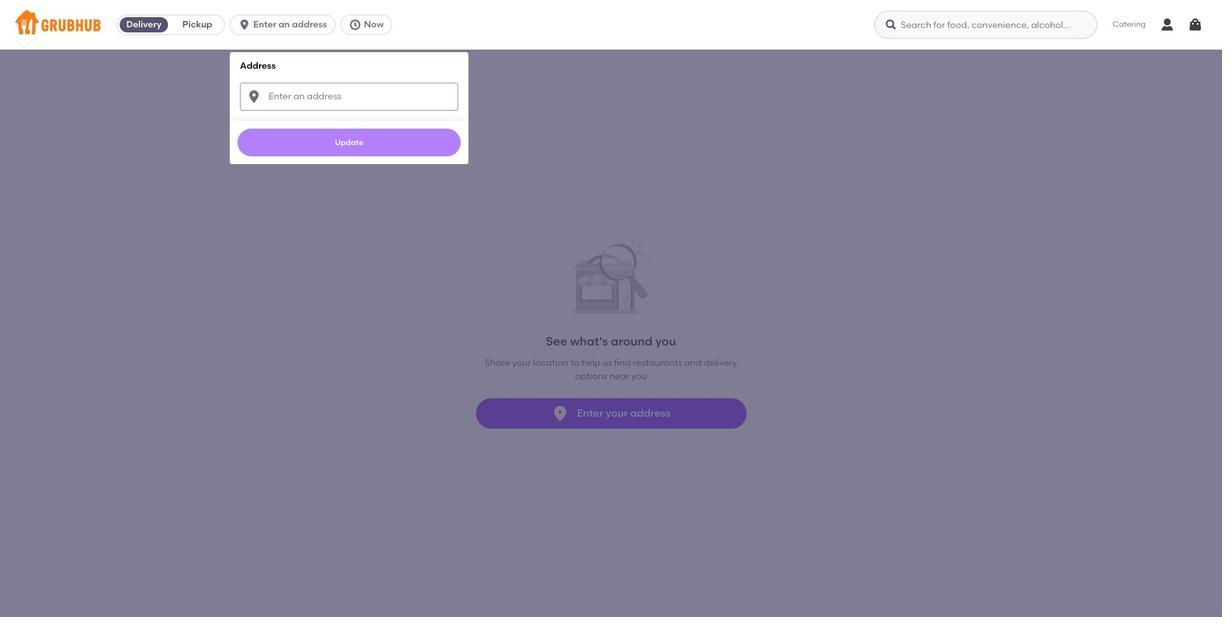 Task type: describe. For each thing, give the bounding box(es) containing it.
your for share
[[512, 358, 531, 369]]

near
[[609, 371, 629, 382]]

delivery button
[[117, 15, 171, 35]]

now button
[[340, 15, 397, 35]]

position icon image
[[552, 405, 569, 423]]

find
[[614, 358, 631, 369]]

enter your address button
[[476, 399, 746, 429]]

restaurants
[[633, 358, 682, 369]]

location
[[533, 358, 569, 369]]

now
[[364, 19, 384, 30]]

and
[[684, 358, 702, 369]]

update
[[335, 138, 363, 147]]

your for enter
[[606, 407, 628, 419]]

address for enter your address
[[630, 407, 671, 419]]

catering button
[[1104, 10, 1155, 39]]

options
[[575, 371, 607, 382]]

to
[[571, 358, 580, 369]]

address for enter an address
[[292, 19, 327, 30]]

enter your address
[[577, 407, 671, 419]]

us
[[603, 358, 612, 369]]

what's
[[570, 334, 608, 349]]

enter an address
[[253, 19, 327, 30]]

an
[[279, 19, 290, 30]]

delivery
[[126, 19, 162, 30]]

share
[[485, 358, 510, 369]]



Task type: vqa. For each thing, say whether or not it's contained in the screenshot.
SAN ANTONIO WINERY LOS ANGELES
no



Task type: locate. For each thing, give the bounding box(es) containing it.
see what's around you
[[546, 334, 676, 349]]

pickup button
[[171, 15, 224, 35]]

enter
[[253, 19, 276, 30], [577, 407, 603, 419]]

your
[[512, 358, 531, 369], [606, 407, 628, 419]]

your inside 'button'
[[606, 407, 628, 419]]

enter inside enter an address button
[[253, 19, 276, 30]]

0 vertical spatial address
[[292, 19, 327, 30]]

enter for enter your address
[[577, 407, 603, 419]]

see
[[546, 334, 567, 349]]

help
[[582, 358, 600, 369]]

1 horizontal spatial address
[[630, 407, 671, 419]]

enter for enter an address
[[253, 19, 276, 30]]

you inside "share your location to help us find restaurants and delivery options near you"
[[632, 371, 647, 382]]

Enter an address search field
[[240, 82, 458, 111]]

1 horizontal spatial your
[[606, 407, 628, 419]]

1 horizontal spatial enter
[[577, 407, 603, 419]]

your right share
[[512, 358, 531, 369]]

enter an address button
[[230, 15, 340, 35]]

svg image
[[1188, 17, 1203, 32], [238, 18, 251, 31], [349, 18, 361, 31], [885, 18, 898, 31], [246, 89, 262, 104]]

0 horizontal spatial you
[[632, 371, 647, 382]]

0 vertical spatial your
[[512, 358, 531, 369]]

address down the restaurants
[[630, 407, 671, 419]]

1 vertical spatial enter
[[577, 407, 603, 419]]

enter left an
[[253, 19, 276, 30]]

you right 'near'
[[632, 371, 647, 382]]

address right an
[[292, 19, 327, 30]]

delivery
[[704, 358, 737, 369]]

catering
[[1113, 20, 1146, 29]]

your down 'near'
[[606, 407, 628, 419]]

1 vertical spatial your
[[606, 407, 628, 419]]

1 vertical spatial you
[[632, 371, 647, 382]]

0 horizontal spatial your
[[512, 358, 531, 369]]

0 vertical spatial enter
[[253, 19, 276, 30]]

address
[[240, 60, 276, 71]]

address
[[292, 19, 327, 30], [630, 407, 671, 419]]

1 horizontal spatial you
[[655, 334, 676, 349]]

pickup
[[182, 19, 212, 30]]

around
[[611, 334, 653, 349]]

address inside button
[[292, 19, 327, 30]]

address inside 'button'
[[630, 407, 671, 419]]

0 horizontal spatial enter
[[253, 19, 276, 30]]

enter inside enter your address 'button'
[[577, 407, 603, 419]]

your inside "share your location to help us find restaurants and delivery options near you"
[[512, 358, 531, 369]]

share your location to help us find restaurants and delivery options near you
[[485, 358, 737, 382]]

you
[[655, 334, 676, 349], [632, 371, 647, 382]]

0 horizontal spatial address
[[292, 19, 327, 30]]

main navigation navigation
[[0, 0, 1222, 617]]

1 vertical spatial address
[[630, 407, 671, 419]]

enter right position icon
[[577, 407, 603, 419]]

you up the restaurants
[[655, 334, 676, 349]]

update button
[[238, 128, 461, 156]]

0 vertical spatial you
[[655, 334, 676, 349]]

svg image inside now button
[[349, 18, 361, 31]]

svg image inside enter an address button
[[238, 18, 251, 31]]



